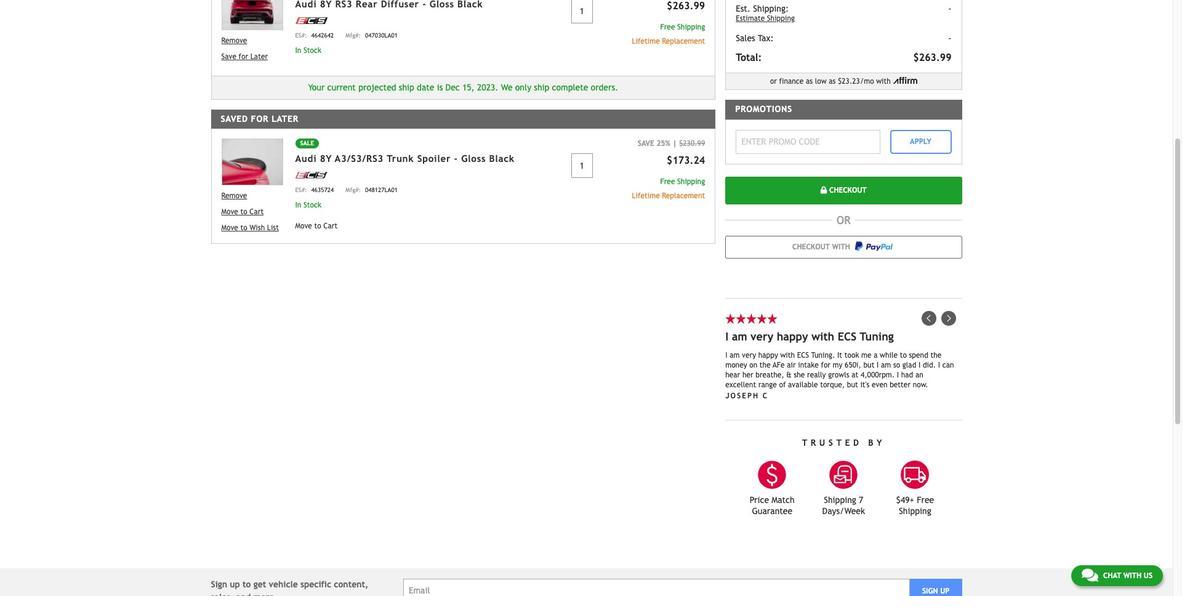 Task type: vqa. For each thing, say whether or not it's contained in the screenshot.
date
yes



Task type: locate. For each thing, give the bounding box(es) containing it.
checkout down "lock" image
[[793, 243, 830, 251]]

1 horizontal spatial the
[[931, 351, 942, 359]]

0 horizontal spatial as
[[806, 77, 813, 85]]

0 vertical spatial free shipping lifetime replacement
[[632, 23, 706, 45]]

later
[[251, 53, 268, 61], [272, 114, 299, 124]]

the up breathe,
[[760, 361, 771, 369]]

0 vertical spatial later
[[251, 53, 268, 61]]

happy
[[777, 330, 809, 343], [759, 351, 779, 359]]

checkout inside "button"
[[793, 243, 830, 251]]

stock down es#: 4635724
[[304, 201, 322, 209]]

1 horizontal spatial cart
[[324, 222, 338, 230]]

in
[[295, 46, 302, 55], [295, 201, 302, 209]]

or left the finance
[[771, 77, 777, 85]]

to up glad
[[900, 351, 907, 359]]

2 ecs image from the top
[[295, 172, 327, 179]]

move for "move to wish list" link
[[221, 223, 238, 232]]

4,000rpm.
[[861, 371, 895, 379]]

0 vertical spatial stock
[[304, 46, 322, 55]]

save
[[221, 53, 237, 61], [638, 139, 655, 148]]

1 vertical spatial the
[[760, 361, 771, 369]]

7
[[859, 495, 864, 505]]

1 vertical spatial happy
[[759, 351, 779, 359]]

finance
[[780, 77, 804, 85]]

1 horizontal spatial or
[[837, 213, 851, 226]]

or for or
[[837, 213, 851, 226]]

very
[[751, 330, 774, 343], [742, 351, 757, 359]]

1 vertical spatial in
[[295, 201, 302, 209]]

tax:
[[758, 33, 774, 43]]

current
[[328, 82, 356, 92]]

to up and
[[243, 579, 251, 589]]

guarantee
[[752, 506, 793, 516]]

move to cart down es#: 4635724
[[295, 222, 338, 230]]

1 horizontal spatial as
[[829, 77, 836, 85]]

in stock down es#: 4642642
[[295, 46, 322, 55]]

0 horizontal spatial up
[[230, 579, 240, 589]]

ecs image
[[295, 17, 327, 24], [295, 172, 327, 179]]

the up did.
[[931, 351, 942, 359]]

ecs
[[838, 330, 857, 343], [798, 351, 810, 359]]

apply
[[911, 137, 932, 146]]

save left 25%
[[638, 139, 655, 148]]

2 mfg#: from the top
[[346, 187, 361, 193]]

1 horizontal spatial up
[[941, 587, 950, 595]]

0 vertical spatial lifetime
[[632, 37, 660, 45]]

with inside i am very happy with ecs tuning. it took me a while to spend the money on the afe air intake for my 650i, but i am so glad i did. i can hear her breathe, & she really growls at 4,000rpm. i had an excellent range of available torque, but it's even better now. joseph c
[[781, 351, 795, 359]]

but
[[864, 361, 875, 369], [848, 380, 859, 389]]

checkout for checkout
[[828, 186, 867, 195]]

shipping down $49+
[[899, 506, 932, 516]]

cart inside move to cart link
[[250, 207, 264, 216]]

for right saved
[[251, 114, 269, 124]]

0 horizontal spatial or
[[771, 77, 777, 85]]

up
[[230, 579, 240, 589], [941, 587, 950, 595]]

checkout inside button
[[828, 186, 867, 195]]

|
[[673, 139, 677, 148]]

0 vertical spatial happy
[[777, 330, 809, 343]]

1 horizontal spatial ship
[[534, 82, 550, 92]]

happy for i am very happy with ecs tuning. it took me a while to spend the money on the afe air intake for my 650i, but i am so glad i did. i can hear her breathe, & she really growls at 4,000rpm. i had an excellent range of available torque, but it's even better now. joseph c
[[759, 351, 779, 359]]

1 remove link from the top
[[221, 35, 283, 46]]

replacement
[[662, 37, 706, 45], [662, 192, 706, 200]]

1 vertical spatial ecs image
[[295, 172, 327, 179]]

0 horizontal spatial save
[[221, 53, 237, 61]]

1 vertical spatial for
[[251, 114, 269, 124]]

happy inside i am very happy with ecs tuning. it took me a while to spend the money on the afe air intake for my 650i, but i am so glad i did. i can hear her breathe, & she really growls at 4,000rpm. i had an excellent range of available torque, but it's even better now. joseph c
[[759, 351, 779, 359]]

move right "list" at the left of page
[[295, 222, 312, 230]]

1 vertical spatial replacement
[[662, 192, 706, 200]]

next slide image
[[942, 311, 956, 326]]

sales tax:
[[736, 33, 774, 43]]

1 vertical spatial remove
[[221, 191, 247, 200]]

1 vertical spatial or
[[837, 213, 851, 226]]

move to cart link up "move to wish list" link
[[221, 206, 283, 217]]

0 horizontal spatial cart
[[250, 207, 264, 216]]

2 vertical spatial -
[[454, 154, 458, 164]]

spend
[[910, 351, 929, 359]]

1 vertical spatial remove link
[[221, 190, 283, 201]]

ecs inside i am very happy with ecs tuning. it took me a while to spend the money on the afe air intake for my 650i, but i am so glad i did. i can hear her breathe, & she really growls at 4,000rpm. i had an excellent range of available torque, but it's even better now. joseph c
[[798, 351, 810, 359]]

audi 8y a3/s3/rs3 trunk spoiler - gloss black image
[[221, 139, 283, 185]]

ship right only
[[534, 82, 550, 92]]

ecs image up es#: 4635724
[[295, 172, 327, 179]]

0 vertical spatial the
[[931, 351, 942, 359]]

0 vertical spatial move to cart
[[221, 207, 264, 216]]

2 remove link from the top
[[221, 190, 283, 201]]

0 vertical spatial for
[[239, 53, 248, 61]]

0 vertical spatial ecs
[[838, 330, 857, 343]]

did.
[[923, 361, 936, 369]]

1 es#: from the top
[[295, 32, 307, 39]]

money
[[726, 361, 748, 369]]

your
[[308, 82, 325, 92]]

free inside "$49+ free shipping"
[[917, 495, 935, 505]]

1 as from the left
[[806, 77, 813, 85]]

sign inside the sign up to get vehicle specific content, sales, and more.
[[211, 579, 227, 589]]

ecs up the intake
[[798, 351, 810, 359]]

to for "move to wish list" link
[[241, 223, 247, 232]]

mfg#: for mfg#: 047030la01
[[346, 32, 361, 39]]

1 horizontal spatial move to cart
[[295, 222, 338, 230]]

am
[[732, 330, 748, 343], [730, 351, 740, 359], [882, 361, 892, 369]]

0 horizontal spatial later
[[251, 53, 268, 61]]

save down the audi 8y rs3 rear diffuser - gloss black image
[[221, 53, 237, 61]]

later down the audi 8y rs3 rear diffuser - gloss black image
[[251, 53, 268, 61]]

vehicle
[[269, 579, 298, 589]]

/mo
[[861, 77, 875, 85]]

with up air
[[781, 351, 795, 359]]

audi 8y rs3 rear diffuser - gloss black image
[[221, 0, 283, 30]]

but down the at
[[848, 380, 859, 389]]

048127la01
[[365, 187, 398, 193]]

chat with us link
[[1072, 566, 1164, 586]]

ecs up took
[[838, 330, 857, 343]]

move for move to cart link to the right
[[295, 222, 312, 230]]

0 vertical spatial mfg#:
[[346, 32, 361, 39]]

1 vertical spatial move to cart
[[295, 222, 338, 230]]

1 vertical spatial later
[[272, 114, 299, 124]]

1 horizontal spatial but
[[864, 361, 875, 369]]

0 vertical spatial remove
[[221, 37, 247, 45]]

mfg#: for mfg#: 048127la01
[[346, 187, 361, 193]]

cart down 4635724
[[324, 222, 338, 230]]

1 stock from the top
[[304, 46, 322, 55]]

shipping up days/week in the right of the page
[[824, 495, 857, 505]]

free
[[661, 23, 675, 31], [661, 178, 675, 186], [917, 495, 935, 505]]

1 vertical spatial in stock
[[295, 201, 322, 209]]

me
[[862, 351, 872, 359]]

None number field
[[572, 0, 593, 23], [572, 154, 593, 178], [572, 0, 593, 23], [572, 154, 593, 178]]

ecs for tuning
[[838, 330, 857, 343]]

1 vertical spatial save
[[638, 139, 655, 148]]

es#: left 4642642
[[295, 32, 307, 39]]

sign inside sign up button
[[923, 587, 939, 595]]

1 replacement from the top
[[662, 37, 706, 45]]

es#: 4635724
[[295, 187, 334, 193]]

remove up save for later
[[221, 37, 247, 45]]

checkout up checkout with "button"
[[828, 186, 867, 195]]

0 horizontal spatial sign
[[211, 579, 227, 589]]

$173.24
[[667, 155, 706, 166]]

0 horizontal spatial but
[[848, 380, 859, 389]]

0 horizontal spatial the
[[760, 361, 771, 369]]

cart for move to cart link to the left
[[250, 207, 264, 216]]

1 vertical spatial move to cart link
[[295, 222, 338, 230]]

with left us
[[1124, 572, 1142, 580]]

promotions
[[736, 104, 793, 114]]

mfg#: 047030la01
[[346, 32, 398, 39]]

estimate
[[736, 14, 765, 23]]

saved for later
[[221, 114, 299, 124]]

move to cart up move to wish list
[[221, 207, 264, 216]]

move for move to cart link to the left
[[221, 207, 238, 216]]

0 vertical spatial free
[[661, 23, 675, 31]]

or for or finance as low as $ 23.23 /mo with
[[771, 77, 777, 85]]

remove up move to wish list
[[221, 191, 247, 200]]

mfg#:
[[346, 32, 361, 39], [346, 187, 361, 193]]

2 remove from the top
[[221, 191, 247, 200]]

remove link up "move to wish list" link
[[221, 190, 283, 201]]

1 vertical spatial mfg#:
[[346, 187, 361, 193]]

0 vertical spatial replacement
[[662, 37, 706, 45]]

2 es#: from the top
[[295, 187, 307, 193]]

but down me
[[864, 361, 875, 369]]

move left the wish
[[221, 223, 238, 232]]

to down es#: 4635724
[[314, 222, 321, 230]]

0 vertical spatial am
[[732, 330, 748, 343]]

free shipping lifetime replacement
[[632, 23, 706, 45], [632, 178, 706, 200]]

1 vertical spatial free
[[661, 178, 675, 186]]

apply button
[[891, 130, 952, 154]]

with inside "button"
[[833, 243, 851, 251]]

audi 8y a3/s3/rs3 trunk spoiler - gloss black
[[295, 154, 515, 164]]

shipping down shipping:
[[768, 14, 795, 23]]

1 vertical spatial am
[[730, 351, 740, 359]]

trusted
[[802, 438, 863, 448]]

1 horizontal spatial for
[[251, 114, 269, 124]]

0 vertical spatial ecs image
[[295, 17, 327, 24]]

0 vertical spatial es#:
[[295, 32, 307, 39]]

1 mfg#: from the top
[[346, 32, 361, 39]]

1 ship from the left
[[399, 82, 415, 92]]

i
[[726, 330, 729, 343], [726, 351, 728, 359], [877, 361, 879, 369], [919, 361, 921, 369], [939, 361, 941, 369], [897, 371, 900, 379]]

0 horizontal spatial for
[[239, 53, 248, 61]]

for down the tuning.
[[821, 361, 831, 369]]

or up checkout with "button"
[[837, 213, 851, 226]]

to left the wish
[[241, 223, 247, 232]]

1 ecs image from the top
[[295, 17, 327, 24]]

0 vertical spatial cart
[[250, 207, 264, 216]]

for down the audi 8y rs3 rear diffuser - gloss black image
[[239, 53, 248, 61]]

remove link up save for later link
[[221, 35, 283, 46]]

1 vertical spatial cart
[[324, 222, 338, 230]]

4642642
[[311, 32, 334, 39]]

1 vertical spatial free shipping lifetime replacement
[[632, 178, 706, 200]]

remove link
[[221, 35, 283, 46], [221, 190, 283, 201]]

as left $
[[829, 77, 836, 85]]

lock image
[[821, 187, 828, 194]]

move up move to wish list
[[221, 207, 238, 216]]

2 horizontal spatial for
[[821, 361, 831, 369]]

a
[[874, 351, 878, 359]]

remove
[[221, 37, 247, 45], [221, 191, 247, 200]]

happy up afe on the bottom right of the page
[[759, 351, 779, 359]]

match
[[772, 495, 795, 505]]

2 as from the left
[[829, 77, 836, 85]]

2 vertical spatial free
[[917, 495, 935, 505]]

0 vertical spatial very
[[751, 330, 774, 343]]

0 horizontal spatial ship
[[399, 82, 415, 92]]

very inside i am very happy with ecs tuning. it took me a while to spend the money on the afe air intake for my 650i, but i am so glad i did. i can hear her breathe, & she really growls at 4,000rpm. i had an excellent range of available torque, but it's even better now. joseph c
[[742, 351, 757, 359]]

affirm image
[[894, 77, 918, 84]]

move to cart link down es#: 4635724
[[295, 222, 338, 230]]

happy up air
[[777, 330, 809, 343]]

2 free shipping lifetime replacement from the top
[[632, 178, 706, 200]]

up inside the sign up to get vehicle specific content, sales, and more.
[[230, 579, 240, 589]]

get
[[254, 579, 266, 589]]

1 in stock from the top
[[295, 46, 322, 55]]

0 horizontal spatial move to cart
[[221, 207, 264, 216]]

1 remove from the top
[[221, 37, 247, 45]]

650i,
[[845, 361, 862, 369]]

0 vertical spatial remove link
[[221, 35, 283, 46]]

with left paypal image
[[833, 243, 851, 251]]

1 lifetime from the top
[[632, 37, 660, 45]]

$49+ free shipping
[[897, 495, 935, 516]]

1 vertical spatial stock
[[304, 201, 322, 209]]

at
[[852, 371, 859, 379]]

0 vertical spatial or
[[771, 77, 777, 85]]

1 vertical spatial checkout
[[793, 243, 830, 251]]

0 horizontal spatial ecs
[[798, 351, 810, 359]]

remove link for later
[[221, 35, 283, 46]]

in stock down es#: 4635724
[[295, 201, 322, 209]]

stock down es#: 4642642
[[304, 46, 322, 55]]

1 vertical spatial ecs
[[798, 351, 810, 359]]

es#: left 4635724
[[295, 187, 307, 193]]

1 horizontal spatial save
[[638, 139, 655, 148]]

as left low
[[806, 77, 813, 85]]

ship left date
[[399, 82, 415, 92]]

2 in stock from the top
[[295, 201, 322, 209]]

in down es#: 4642642
[[295, 46, 302, 55]]

save 25% | $230.99
[[638, 139, 706, 148]]

price match guarantee
[[750, 495, 795, 516]]

&
[[787, 371, 792, 379]]

1 vertical spatial es#:
[[295, 187, 307, 193]]

excellent
[[726, 380, 757, 389]]

chat with us
[[1104, 572, 1153, 580]]

later up audi
[[272, 114, 299, 124]]

1 horizontal spatial ecs
[[838, 330, 857, 343]]

to for move to cart link to the left
[[241, 207, 247, 216]]

in down es#: 4635724
[[295, 201, 302, 209]]

up inside button
[[941, 587, 950, 595]]

2 vertical spatial for
[[821, 361, 831, 369]]

sign up to get vehicle specific content, sales, and more.
[[211, 579, 369, 596]]

joseph
[[726, 392, 760, 400]]

0 vertical spatial in stock
[[295, 46, 322, 55]]

i am very happy with ecs tuning. it took me a while to spend the money on the afe air intake for my 650i, but i am so glad i did. i can hear her breathe, & she really growls at 4,000rpm. i had an excellent range of available torque, but it's even better now. joseph c
[[726, 351, 955, 400]]

0 vertical spatial in
[[295, 46, 302, 55]]

chat
[[1104, 572, 1122, 580]]

move to wish list
[[221, 223, 279, 232]]

1 horizontal spatial sign
[[923, 587, 939, 595]]

to
[[241, 207, 247, 216], [314, 222, 321, 230], [241, 223, 247, 232], [900, 351, 907, 359], [243, 579, 251, 589]]

mfg#: left the '048127la01'
[[346, 187, 361, 193]]

cart up the wish
[[250, 207, 264, 216]]

1 vertical spatial very
[[742, 351, 757, 359]]

sign up
[[923, 587, 950, 595]]

an
[[916, 371, 924, 379]]

1 horizontal spatial later
[[272, 114, 299, 124]]

0 vertical spatial checkout
[[828, 186, 867, 195]]

0 vertical spatial move to cart link
[[221, 206, 283, 217]]

my
[[833, 361, 843, 369]]

2 vertical spatial am
[[882, 361, 892, 369]]

move to cart
[[221, 207, 264, 216], [295, 222, 338, 230]]

to up move to wish list
[[241, 207, 247, 216]]

price
[[750, 495, 769, 505]]

sign for sign up to get vehicle specific content, sales, and more.
[[211, 579, 227, 589]]

0 vertical spatial save
[[221, 53, 237, 61]]

mfg#: left 047030la01
[[346, 32, 361, 39]]

1 vertical spatial lifetime
[[632, 192, 660, 200]]

ecs image up es#: 4642642
[[295, 17, 327, 24]]



Task type: describe. For each thing, give the bounding box(es) containing it.
to inside the sign up to get vehicle specific content, sales, and more.
[[243, 579, 251, 589]]

us
[[1144, 572, 1153, 580]]

on
[[750, 361, 758, 369]]

can
[[943, 361, 955, 369]]

2 in from the top
[[295, 201, 302, 209]]

now.
[[913, 380, 929, 389]]

047030la01
[[365, 32, 398, 39]]

tuning.
[[812, 351, 836, 359]]

content,
[[334, 579, 369, 589]]

breathe,
[[756, 371, 785, 379]]

1 vertical spatial -
[[949, 33, 952, 43]]

to inside i am very happy with ecs tuning. it took me a while to spend the money on the afe air intake for my 650i, but i am so glad i did. i can hear her breathe, & she really growls at 4,000rpm. i had an excellent range of available torque, but it's even better now. joseph c
[[900, 351, 907, 359]]

for for saved
[[251, 114, 269, 124]]

sign up button
[[910, 579, 963, 596]]

save for later link
[[221, 51, 283, 62]]

sales
[[736, 33, 756, 43]]

1 in from the top
[[295, 46, 302, 55]]

8y
[[320, 154, 332, 164]]

2 lifetime from the top
[[632, 192, 660, 200]]

took
[[845, 351, 860, 359]]

only
[[516, 82, 532, 92]]

checkout button
[[726, 177, 963, 204]]

orders.
[[591, 82, 619, 92]]

list
[[267, 223, 279, 232]]

for for save
[[239, 53, 248, 61]]

move to cart for move to cart link to the left
[[221, 207, 264, 216]]

ecs for tuning.
[[798, 351, 810, 359]]

while
[[880, 351, 898, 359]]

trunk
[[387, 154, 414, 164]]

sign for sign up
[[923, 587, 939, 595]]

es#: for es#: 4642642
[[295, 32, 307, 39]]

is
[[437, 82, 443, 92]]

of
[[780, 380, 786, 389]]

ecs image for 4642642
[[295, 17, 327, 24]]

remove link for cart
[[221, 190, 283, 201]]

1 horizontal spatial move to cart link
[[295, 222, 338, 230]]

saved
[[221, 114, 248, 124]]

very for i am very happy with ecs tuning
[[751, 330, 774, 343]]

really
[[808, 371, 826, 379]]

we
[[501, 82, 513, 92]]

es#: for es#: 4635724
[[295, 187, 307, 193]]

est. shipping: estimate shipping
[[736, 4, 795, 23]]

sales,
[[211, 592, 234, 596]]

specific
[[301, 579, 331, 589]]

projected
[[359, 82, 396, 92]]

with right /mo
[[877, 77, 891, 85]]

intake
[[799, 361, 819, 369]]

shipping inside est. shipping: estimate shipping
[[768, 14, 795, 23]]

move to wish list link
[[221, 222, 283, 233]]

shipping inside "$49+ free shipping"
[[899, 506, 932, 516]]

23.23
[[842, 77, 861, 85]]

afe
[[773, 361, 785, 369]]

for inside i am very happy with ecs tuning. it took me a while to spend the money on the afe air intake for my 650i, but i am so glad i did. i can hear her breathe, & she really growls at 4,000rpm. i had an excellent range of available torque, but it's even better now. joseph c
[[821, 361, 831, 369]]

had
[[902, 371, 914, 379]]

remove for move
[[221, 191, 247, 200]]

save for save 25% | $230.99
[[638, 139, 655, 148]]

wish
[[250, 223, 265, 232]]

better
[[890, 380, 911, 389]]

cart for move to cart link to the right
[[324, 222, 338, 230]]

comments image
[[1082, 568, 1099, 583]]

checkout with
[[793, 243, 853, 251]]

more.
[[254, 592, 278, 596]]

happy for i am very happy with ecs tuning
[[777, 330, 809, 343]]

$230.99
[[680, 139, 706, 148]]

checkout for checkout with
[[793, 243, 830, 251]]

1 free shipping lifetime replacement from the top
[[632, 23, 706, 45]]

later for save for later
[[251, 53, 268, 61]]

es#: 4642642
[[295, 32, 334, 39]]

remove for save
[[221, 37, 247, 45]]

total:
[[736, 52, 762, 63]]

even
[[872, 380, 888, 389]]

Enter Promo Code text field
[[736, 130, 881, 154]]

0 horizontal spatial move to cart link
[[221, 206, 283, 217]]

dec
[[446, 82, 460, 92]]

previous slide image
[[922, 311, 937, 326]]

complete
[[552, 82, 589, 92]]

days/week
[[823, 506, 866, 516]]

$
[[838, 77, 842, 85]]

shipping inside shipping 7 days/week
[[824, 495, 857, 505]]

am for i am very happy with ecs tuning
[[732, 330, 748, 343]]

range
[[759, 380, 777, 389]]

growls
[[829, 371, 850, 379]]

25%
[[657, 139, 671, 148]]

spoiler
[[417, 154, 451, 164]]

save for save for later
[[221, 53, 237, 61]]

it's
[[861, 380, 870, 389]]

later for saved for later
[[272, 114, 299, 124]]

audi 8y a3/s3/rs3 trunk spoiler - gloss black link
[[295, 154, 515, 164]]

so
[[894, 361, 901, 369]]

i am very happy with ecs tuning
[[726, 330, 894, 343]]

paypal image
[[855, 241, 893, 251]]

it
[[838, 351, 843, 359]]

1 vertical spatial but
[[848, 380, 859, 389]]

date
[[417, 82, 435, 92]]

she
[[794, 371, 805, 379]]

2 ship from the left
[[534, 82, 550, 92]]

4635724
[[311, 187, 334, 193]]

0 vertical spatial but
[[864, 361, 875, 369]]

move to cart for move to cart link to the right
[[295, 222, 338, 230]]

shipping left estimate
[[678, 23, 706, 31]]

with up the tuning.
[[812, 330, 835, 343]]

2023.
[[477, 82, 499, 92]]

am for i am very happy with ecs tuning. it took me a while to spend the money on the afe air intake for my 650i, but i am so glad i did. i can hear her breathe, & she really growls at 4,000rpm. i had an excellent range of available torque, but it's even better now. joseph c
[[730, 351, 740, 359]]

ecs image for 4635724
[[295, 172, 327, 179]]

up for sign up to get vehicle specific content, sales, and more.
[[230, 579, 240, 589]]

and
[[236, 592, 251, 596]]

0 vertical spatial -
[[949, 4, 952, 13]]

$263.99
[[914, 52, 952, 63]]

to for move to cart link to the right
[[314, 222, 321, 230]]

by
[[869, 438, 886, 448]]

Email email field
[[404, 579, 910, 596]]

2 stock from the top
[[304, 201, 322, 209]]

est.
[[736, 4, 751, 13]]

shipping 7 days/week
[[823, 495, 866, 516]]

very for i am very happy with ecs tuning. it took me a while to spend the money on the afe air intake for my 650i, but i am so glad i did. i can hear her breathe, & she really growls at 4,000rpm. i had an excellent range of available torque, but it's even better now. joseph c
[[742, 351, 757, 359]]

up for sign up
[[941, 587, 950, 595]]

$49+
[[897, 495, 915, 505]]

low
[[815, 77, 827, 85]]

save for later
[[221, 53, 268, 61]]

or finance as low as $ 23.23 /mo with
[[771, 77, 891, 85]]

trusted by
[[802, 438, 886, 448]]

shipping down $173.24
[[678, 178, 706, 186]]

2 replacement from the top
[[662, 192, 706, 200]]



